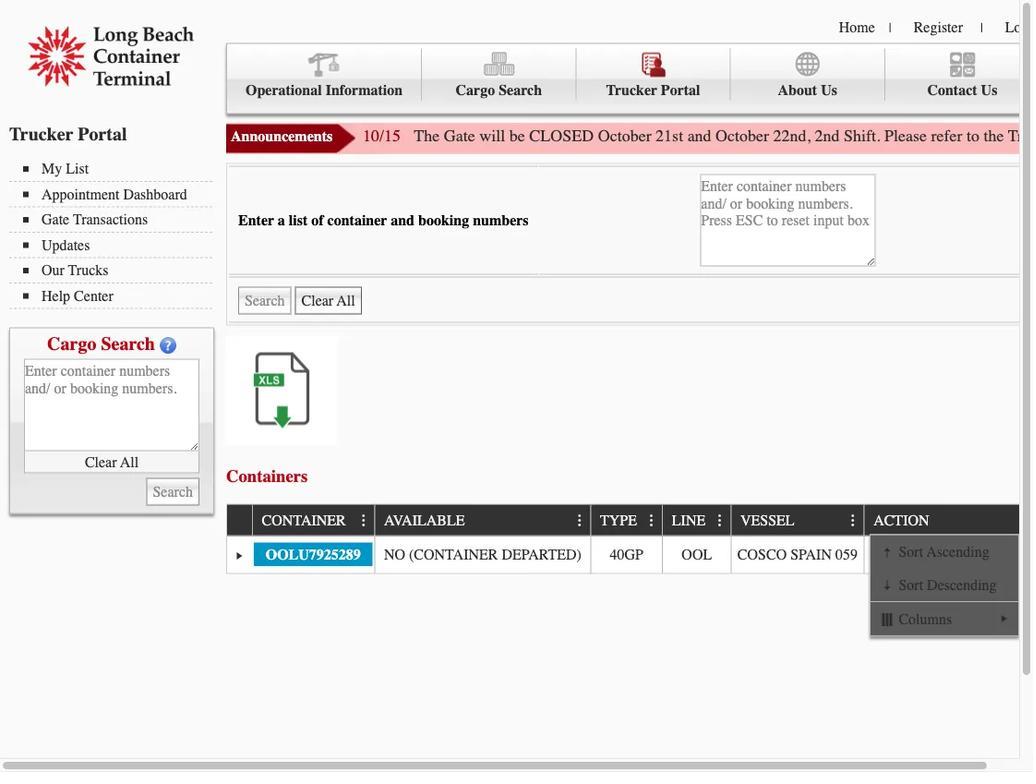 Task type: locate. For each thing, give the bounding box(es) containing it.
no
[[384, 546, 405, 563]]

center
[[74, 287, 113, 304]]

sort descending
[[899, 577, 997, 594]]

1 horizontal spatial cargo search
[[456, 82, 542, 99]]

and left booking
[[391, 212, 415, 229]]

search up be
[[499, 82, 542, 99]]

1 vertical spatial and
[[391, 212, 415, 229]]

edit column settings image inside line column header
[[713, 514, 728, 528]]

search
[[499, 82, 542, 99], [101, 333, 155, 354]]

row up 40gp
[[227, 505, 1033, 536]]

trucker portal link
[[577, 48, 731, 101]]

help
[[42, 287, 70, 304]]

2 sort from the top
[[899, 577, 924, 594]]

cargo search up will
[[456, 82, 542, 99]]

october left 21st
[[598, 127, 652, 145]]

Enter container numbers and/ or booking numbers. Press ESC to reset input box text field
[[700, 174, 876, 266]]

edit column settings image inside type column header
[[645, 514, 659, 528]]

cargo down help
[[47, 333, 96, 354]]

list
[[66, 160, 89, 177]]

edit column settings image right line at the right of the page
[[713, 514, 728, 528]]

1 horizontal spatial us
[[981, 82, 998, 99]]

1 vertical spatial gate
[[42, 211, 69, 228]]

2 us from the left
[[981, 82, 998, 99]]

tree grid
[[227, 505, 1033, 573]]

0 horizontal spatial cargo
[[47, 333, 96, 354]]

cargo up will
[[456, 82, 495, 99]]

0 vertical spatial menu bar
[[226, 43, 1033, 114]]

0 vertical spatial search
[[499, 82, 542, 99]]

edit column settings image left type
[[573, 514, 587, 528]]

1 row from the top
[[227, 505, 1033, 536]]

vessel link
[[741, 505, 804, 535]]

clear all button
[[24, 451, 199, 473]]

2 vertical spatial menu bar
[[871, 535, 1019, 635]]

0 horizontal spatial portal
[[78, 123, 127, 145]]

numbers
[[473, 212, 529, 229]]

about us link
[[731, 48, 885, 101]]

1 horizontal spatial portal
[[661, 82, 700, 99]]

edit column settings image
[[357, 514, 372, 528], [573, 514, 587, 528], [645, 514, 659, 528], [713, 514, 728, 528], [846, 514, 861, 528]]

no (container departed)
[[384, 546, 582, 563]]

us
[[821, 82, 838, 99], [981, 82, 998, 99]]

0 vertical spatial portal
[[661, 82, 700, 99]]

portal up 21st
[[661, 82, 700, 99]]

0 horizontal spatial search
[[101, 333, 155, 354]]

1 horizontal spatial search
[[499, 82, 542, 99]]

trucker portal up list on the top
[[9, 123, 127, 145]]

trucker up 21st
[[606, 82, 658, 99]]

sort for sort ascending
[[899, 543, 924, 561]]

updates
[[42, 236, 90, 254]]

be
[[509, 127, 525, 145]]

None button
[[295, 287, 362, 314], [872, 541, 963, 568], [971, 541, 1031, 568], [295, 287, 362, 314], [872, 541, 963, 568], [971, 541, 1031, 568]]

1 us from the left
[[821, 82, 838, 99]]

0 vertical spatial trucker portal
[[606, 82, 700, 99]]

1 vertical spatial sort
[[899, 577, 924, 594]]

enter
[[238, 212, 274, 229]]

ascending
[[927, 543, 990, 561]]

row down type link at the right of page
[[227, 536, 1033, 573]]

gate right the
[[444, 127, 475, 145]]

booking
[[418, 212, 469, 229]]

my list appointment dashboard gate transactions updates our trucks help center
[[42, 160, 187, 304]]

0 horizontal spatial trucker
[[9, 123, 73, 145]]

vessel column header
[[731, 505, 864, 536]]

spain
[[791, 546, 832, 563]]

edit column settings image inside vessel column header
[[846, 514, 861, 528]]

row
[[227, 505, 1033, 536], [227, 536, 1033, 573]]

2 | from the left
[[981, 20, 983, 35]]

0 horizontal spatial trucker portal
[[9, 123, 127, 145]]

edit column settings image right type
[[645, 514, 659, 528]]

| right the home
[[889, 20, 892, 35]]

a
[[278, 212, 285, 229]]

1 | from the left
[[889, 20, 892, 35]]

0 vertical spatial cargo
[[456, 82, 495, 99]]

0 vertical spatial trucker
[[606, 82, 658, 99]]

container
[[262, 512, 346, 529]]

to
[[967, 127, 980, 145]]

40gp cell
[[590, 536, 662, 573]]

10/15 the gate will be closed october 21st and october 22nd, 2nd shift. please refer to the truc
[[363, 127, 1033, 145]]

1 vertical spatial cargo search
[[47, 333, 155, 354]]

0 horizontal spatial gate
[[42, 211, 69, 228]]

operational information
[[246, 82, 403, 99]]

1 edit column settings image from the left
[[357, 514, 372, 528]]

edit column settings image for container
[[357, 514, 372, 528]]

transactions
[[73, 211, 148, 228]]

edit column settings image up 059
[[846, 514, 861, 528]]

1 vertical spatial search
[[101, 333, 155, 354]]

1 horizontal spatial cargo
[[456, 82, 495, 99]]

information
[[326, 82, 403, 99]]

trucker portal
[[606, 82, 700, 99], [9, 123, 127, 145]]

updates link
[[23, 236, 212, 254]]

our trucks link
[[23, 262, 212, 279]]

trucker
[[606, 82, 658, 99], [9, 123, 73, 145]]

of
[[311, 212, 324, 229]]

4 edit column settings image from the left
[[713, 514, 728, 528]]

0 horizontal spatial us
[[821, 82, 838, 99]]

contact
[[928, 82, 978, 99]]

contact us
[[928, 82, 998, 99]]

1 horizontal spatial october
[[716, 127, 769, 145]]

menu bar containing sort ascending
[[871, 535, 1019, 635]]

0 vertical spatial and
[[688, 127, 712, 145]]

|
[[889, 20, 892, 35], [981, 20, 983, 35]]

0 horizontal spatial |
[[889, 20, 892, 35]]

edit column settings image inside the container column header
[[357, 514, 372, 528]]

us for about us
[[821, 82, 838, 99]]

line column header
[[662, 505, 731, 536]]

containers
[[226, 467, 308, 486]]

line
[[672, 512, 706, 529]]

edit column settings image for available
[[573, 514, 587, 528]]

gate inside "my list appointment dashboard gate transactions updates our trucks help center"
[[42, 211, 69, 228]]

1 horizontal spatial trucker
[[606, 82, 658, 99]]

portal up my list link
[[78, 123, 127, 145]]

None submit
[[238, 287, 291, 314], [146, 478, 199, 506], [238, 287, 291, 314], [146, 478, 199, 506]]

clear
[[85, 453, 117, 470]]

the
[[984, 127, 1004, 145]]

search down help center link on the top left of page
[[101, 333, 155, 354]]

22nd,
[[774, 127, 811, 145]]

1 sort from the top
[[899, 543, 924, 561]]

type column header
[[590, 505, 662, 536]]

gate up updates
[[42, 211, 69, 228]]

0 vertical spatial sort
[[899, 543, 924, 561]]

1 horizontal spatial |
[[981, 20, 983, 35]]

2 october from the left
[[716, 127, 769, 145]]

trucker portal up 21st
[[606, 82, 700, 99]]

2 edit column settings image from the left
[[573, 514, 587, 528]]

menu bar
[[226, 43, 1033, 114], [9, 158, 222, 309], [871, 535, 1019, 635]]

portal inside menu bar
[[661, 82, 700, 99]]

cargo search
[[456, 82, 542, 99], [47, 333, 155, 354]]

trucker up my
[[9, 123, 73, 145]]

october left 22nd, on the top of page
[[716, 127, 769, 145]]

sort
[[899, 543, 924, 561], [899, 577, 924, 594]]

portal
[[661, 82, 700, 99], [78, 123, 127, 145]]

cargo search inside cargo search link
[[456, 82, 542, 99]]

edit column settings image inside available column header
[[573, 514, 587, 528]]

enter a list of container and booking numbers
[[238, 212, 529, 229]]

us right about
[[821, 82, 838, 99]]

1 vertical spatial portal
[[78, 123, 127, 145]]

0 horizontal spatial and
[[391, 212, 415, 229]]

cell
[[864, 536, 1033, 573]]

october
[[598, 127, 652, 145], [716, 127, 769, 145]]

my list link
[[23, 160, 212, 177]]

2 row from the top
[[227, 536, 1033, 573]]

action
[[874, 512, 930, 529]]

and
[[688, 127, 712, 145], [391, 212, 415, 229]]

cargo search link
[[422, 48, 577, 101]]

1 vertical spatial menu bar
[[9, 158, 222, 309]]

action link
[[874, 505, 938, 535]]

| left logi link at the right top of the page
[[981, 20, 983, 35]]

sort up the columns
[[899, 577, 924, 594]]

059
[[836, 546, 858, 563]]

0 vertical spatial cargo search
[[456, 82, 542, 99]]

sort down action 'link'
[[899, 543, 924, 561]]

cargo search down the center
[[47, 333, 155, 354]]

gate
[[444, 127, 475, 145], [42, 211, 69, 228]]

trucker inside trucker portal link
[[606, 82, 658, 99]]

3 edit column settings image from the left
[[645, 514, 659, 528]]

1 vertical spatial trucker
[[9, 123, 73, 145]]

us right contact
[[981, 82, 998, 99]]

5 edit column settings image from the left
[[846, 514, 861, 528]]

0 horizontal spatial october
[[598, 127, 652, 145]]

and right 21st
[[688, 127, 712, 145]]

edit column settings image right container link
[[357, 514, 372, 528]]

cargo
[[456, 82, 495, 99], [47, 333, 96, 354]]

0 vertical spatial gate
[[444, 127, 475, 145]]



Task type: describe. For each thing, give the bounding box(es) containing it.
help center link
[[23, 287, 212, 304]]

menu bar containing operational information
[[226, 43, 1033, 114]]

about us
[[778, 82, 838, 99]]

container
[[327, 212, 387, 229]]

1 horizontal spatial and
[[688, 127, 712, 145]]

1 horizontal spatial gate
[[444, 127, 475, 145]]

us for contact us
[[981, 82, 998, 99]]

edit column settings image for type
[[645, 514, 659, 528]]

truc
[[1008, 127, 1033, 145]]

trucks
[[68, 262, 108, 279]]

vessel
[[741, 512, 795, 529]]

operational
[[246, 82, 322, 99]]

1 vertical spatial cargo
[[47, 333, 96, 354]]

line link
[[672, 505, 715, 535]]

edit column settings image for line
[[713, 514, 728, 528]]

(container
[[409, 546, 498, 563]]

oolu7925289
[[266, 546, 361, 563]]

cosco spain 059
[[738, 546, 858, 563]]

dashboard
[[123, 186, 187, 203]]

cargo inside menu bar
[[456, 82, 495, 99]]

logi
[[1005, 18, 1033, 36]]

appointment dashboard link
[[23, 186, 212, 203]]

announcements
[[231, 128, 333, 145]]

register
[[914, 18, 963, 36]]

home link
[[839, 18, 875, 36]]

Enter container numbers and/ or booking numbers.  text field
[[24, 359, 199, 451]]

list
[[289, 212, 308, 229]]

menu bar containing my list
[[9, 158, 222, 309]]

cosco spain 059 cell
[[731, 536, 864, 573]]

oolu7925289 cell
[[252, 536, 374, 573]]

appointment
[[42, 186, 120, 203]]

all
[[120, 453, 139, 470]]

the
[[414, 127, 440, 145]]

sort ascending
[[899, 543, 990, 561]]

available
[[384, 512, 465, 529]]

my
[[42, 160, 62, 177]]

type
[[600, 512, 637, 529]]

register link
[[914, 18, 963, 36]]

gate transactions link
[[23, 211, 212, 228]]

type link
[[600, 505, 646, 535]]

1 vertical spatial trucker portal
[[9, 123, 127, 145]]

1 horizontal spatial trucker portal
[[606, 82, 700, 99]]

clear all
[[85, 453, 139, 470]]

available column header
[[374, 505, 590, 536]]

0 horizontal spatial cargo search
[[47, 333, 155, 354]]

cosco
[[738, 546, 787, 563]]

will
[[479, 127, 505, 145]]

ool cell
[[662, 536, 731, 573]]

2nd
[[815, 127, 840, 145]]

closed
[[529, 127, 594, 145]]

edit column settings image for vessel
[[846, 514, 861, 528]]

tree grid containing container
[[227, 505, 1033, 573]]

contact us link
[[885, 48, 1033, 101]]

sort for sort descending
[[899, 577, 924, 594]]

operational information link
[[227, 48, 422, 101]]

row containing oolu7925289
[[227, 536, 1033, 573]]

shift.
[[844, 127, 881, 145]]

40gp
[[610, 546, 644, 563]]

10/15
[[363, 127, 401, 145]]

available link
[[384, 505, 474, 535]]

columns
[[899, 611, 952, 628]]

container column header
[[252, 505, 374, 536]]

search inside menu bar
[[499, 82, 542, 99]]

no (container departed) cell
[[374, 536, 590, 573]]

ool
[[682, 546, 712, 563]]

row containing container
[[227, 505, 1033, 536]]

descending
[[927, 577, 997, 594]]

container link
[[262, 505, 355, 535]]

our
[[42, 262, 65, 279]]

departed)
[[502, 546, 582, 563]]

1 october from the left
[[598, 127, 652, 145]]

21st
[[656, 127, 684, 145]]

home
[[839, 18, 875, 36]]

logi link
[[1005, 18, 1033, 36]]

please
[[885, 127, 927, 145]]

refer
[[931, 127, 963, 145]]

about
[[778, 82, 817, 99]]



Task type: vqa. For each thing, say whether or not it's contained in the screenshot.
working
no



